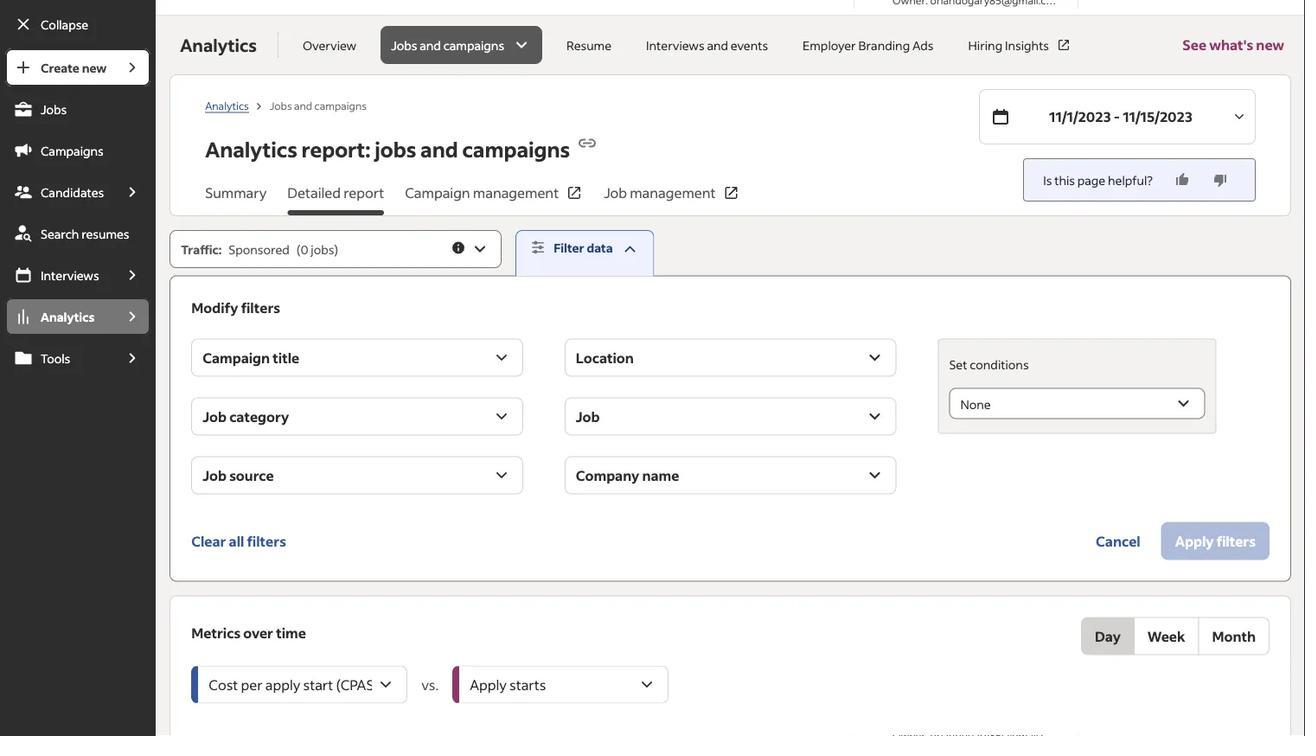 Task type: vqa. For each thing, say whether or not it's contained in the screenshot.
Tools Link
yes



Task type: locate. For each thing, give the bounding box(es) containing it.
0 vertical spatial filters
[[241, 299, 280, 316]]

job down location
[[576, 408, 600, 425]]

11/15/2023
[[1123, 108, 1193, 125]]

job source button
[[191, 457, 523, 495]]

0 horizontal spatial management
[[473, 184, 559, 202]]

overview
[[303, 37, 357, 53]]

job left the category
[[203, 408, 227, 425]]

1 horizontal spatial management
[[630, 184, 716, 202]]

jobs right 0
[[311, 241, 334, 257]]

is this page helpful?
[[1044, 172, 1153, 188]]

campaign inside campaign management link
[[405, 184, 470, 202]]

filters right the all on the bottom left of page
[[247, 532, 286, 550]]

company
[[576, 466, 640, 484]]

campaign for campaign title
[[203, 349, 270, 367]]

0 horizontal spatial campaign
[[203, 349, 270, 367]]

month
[[1213, 627, 1256, 645]]

new right create
[[82, 60, 107, 75]]

2 horizontal spatial jobs
[[391, 37, 417, 53]]

metrics
[[191, 624, 241, 642]]

analytics
[[180, 34, 257, 56], [205, 98, 249, 112], [205, 136, 297, 163], [41, 309, 94, 324]]

analytics link
[[205, 98, 249, 113], [5, 298, 114, 336]]

cancel
[[1096, 532, 1141, 550]]

1 horizontal spatial campaign
[[405, 184, 470, 202]]

name
[[642, 466, 680, 484]]

1 vertical spatial interviews
[[41, 267, 99, 283]]

week
[[1148, 627, 1186, 645]]

modify
[[191, 299, 238, 316]]

0 vertical spatial interviews
[[646, 37, 705, 53]]

interviews
[[646, 37, 705, 53], [41, 267, 99, 283]]

job up data
[[604, 184, 627, 202]]

campaigns
[[41, 143, 104, 158]]

0 vertical spatial jobs and campaigns
[[391, 37, 505, 53]]

job category button
[[191, 398, 523, 436]]

filters right modify
[[241, 299, 280, 316]]

(
[[297, 241, 301, 257]]

1 horizontal spatial new
[[1257, 36, 1285, 54]]

jobs up report
[[375, 136, 416, 163]]

this filters data based on the type of traffic a job received, not the sponsored status of the job itself. some jobs may receive both sponsored and organic traffic. combined view shows all traffic. image
[[451, 240, 467, 256]]

2 vertical spatial campaigns
[[462, 136, 570, 163]]

job category
[[203, 408, 289, 425]]

campaigns
[[444, 37, 505, 53], [315, 98, 367, 112], [462, 136, 570, 163]]

interviews for interviews and events
[[646, 37, 705, 53]]

jobs
[[375, 136, 416, 163], [311, 241, 334, 257]]

menu bar
[[0, 48, 156, 736]]

cancel button
[[1083, 522, 1155, 560]]

job source
[[203, 466, 274, 484]]

interviews left 'events' at right top
[[646, 37, 705, 53]]

company name
[[576, 466, 680, 484]]

0 vertical spatial campaigns
[[444, 37, 505, 53]]

1 management from the left
[[473, 184, 559, 202]]

campaign for campaign management
[[405, 184, 470, 202]]

campaign title button
[[191, 339, 523, 377]]

campaign inside campaign title dropdown button
[[203, 349, 270, 367]]

job inside dropdown button
[[203, 466, 227, 484]]

branding
[[859, 37, 910, 53]]

2 management from the left
[[630, 184, 716, 202]]

interviews link
[[5, 256, 114, 294]]

job left source
[[203, 466, 227, 484]]

time
[[276, 624, 306, 642]]

campaign title
[[203, 349, 300, 367]]

campaign
[[405, 184, 470, 202], [203, 349, 270, 367]]

1 vertical spatial jobs and campaigns
[[270, 98, 367, 112]]

interviews down search resumes link
[[41, 267, 99, 283]]

management
[[473, 184, 559, 202], [630, 184, 716, 202]]

management for job management
[[630, 184, 716, 202]]

show shareable url image
[[577, 133, 598, 154]]

page
[[1078, 172, 1106, 188]]

campaign up this filters data based on the type of traffic a job received, not the sponsored status of the job itself. some jobs may receive both sponsored and organic traffic. combined view shows all traffic. "image"
[[405, 184, 470, 202]]

-
[[1114, 108, 1121, 125]]

detailed report
[[288, 184, 384, 202]]

0 horizontal spatial new
[[82, 60, 107, 75]]

job inside popup button
[[203, 408, 227, 425]]

1 horizontal spatial analytics link
[[205, 98, 249, 113]]

11/1/2023 - 11/15/2023
[[1050, 108, 1193, 125]]

collapse
[[41, 16, 88, 32]]

0 horizontal spatial jobs
[[41, 101, 67, 117]]

new right what's in the top right of the page
[[1257, 36, 1285, 54]]

resume
[[567, 37, 612, 53]]

1 horizontal spatial interviews
[[646, 37, 705, 53]]

job
[[604, 184, 627, 202], [203, 408, 227, 425], [576, 408, 600, 425], [203, 466, 227, 484]]

jobs and campaigns
[[391, 37, 505, 53], [270, 98, 367, 112]]

create new
[[41, 60, 107, 75]]

create
[[41, 60, 79, 75]]

this
[[1055, 172, 1075, 188]]

all
[[229, 532, 244, 550]]

0 horizontal spatial jobs
[[311, 241, 334, 257]]

job inside popup button
[[576, 408, 600, 425]]

0 horizontal spatial interviews
[[41, 267, 99, 283]]

1 vertical spatial campaign
[[203, 349, 270, 367]]

overview link
[[292, 26, 367, 64]]

0 vertical spatial new
[[1257, 36, 1285, 54]]

data
[[587, 240, 613, 256]]

1 horizontal spatial jobs and campaigns
[[391, 37, 505, 53]]

job for job source
[[203, 466, 227, 484]]

resume link
[[556, 26, 622, 64]]

and
[[420, 37, 441, 53], [707, 37, 729, 53], [294, 98, 313, 112], [421, 136, 458, 163]]

jobs link
[[5, 90, 151, 128]]

1 vertical spatial filters
[[247, 532, 286, 550]]

interviews for interviews
[[41, 267, 99, 283]]

0 vertical spatial campaign
[[405, 184, 470, 202]]

new
[[1257, 36, 1285, 54], [82, 60, 107, 75]]

campaign left title
[[203, 349, 270, 367]]

title
[[273, 349, 300, 367]]

filters
[[241, 299, 280, 316], [247, 532, 286, 550]]

none
[[961, 396, 991, 412]]

1 horizontal spatial jobs
[[375, 136, 416, 163]]

0 horizontal spatial analytics link
[[5, 298, 114, 336]]



Task type: describe. For each thing, give the bounding box(es) containing it.
set conditions
[[950, 357, 1029, 372]]

filter data
[[554, 240, 613, 256]]

11/1/2023
[[1050, 108, 1112, 125]]

metrics over time
[[191, 624, 306, 642]]

detailed report link
[[288, 183, 384, 215]]

jobs and campaigns button
[[381, 26, 543, 64]]

1 vertical spatial analytics link
[[5, 298, 114, 336]]

set
[[950, 357, 968, 372]]

job for job management
[[604, 184, 627, 202]]

filters inside button
[[247, 532, 286, 550]]

search
[[41, 226, 79, 241]]

hiring
[[969, 37, 1003, 53]]

jobs inside button
[[391, 37, 417, 53]]

jobs inside "link"
[[41, 101, 67, 117]]

detailed
[[288, 184, 341, 202]]

events
[[731, 37, 768, 53]]

tools
[[41, 350, 70, 366]]

clear
[[191, 532, 226, 550]]

campaign management
[[405, 184, 559, 202]]

company name button
[[565, 457, 897, 495]]

report:
[[302, 136, 371, 163]]

is
[[1044, 172, 1052, 188]]

source
[[229, 466, 274, 484]]

candidates
[[41, 184, 104, 200]]

summary
[[205, 184, 267, 202]]

what's
[[1210, 36, 1254, 54]]

sponsored
[[229, 241, 290, 257]]

employer
[[803, 37, 856, 53]]

ads
[[913, 37, 934, 53]]

see what's new
[[1183, 36, 1285, 54]]

and inside button
[[420, 37, 441, 53]]

search resumes
[[41, 226, 129, 241]]

job for job category
[[203, 408, 227, 425]]

)
[[334, 241, 338, 257]]

filter
[[554, 240, 585, 256]]

employer branding ads link
[[793, 26, 944, 64]]

none button
[[950, 388, 1206, 419]]

1 vertical spatial campaigns
[[315, 98, 367, 112]]

campaigns inside button
[[444, 37, 505, 53]]

1 vertical spatial new
[[82, 60, 107, 75]]

search resumes link
[[5, 215, 151, 253]]

insights
[[1005, 37, 1050, 53]]

jobs and campaigns inside button
[[391, 37, 505, 53]]

filter data button
[[516, 230, 655, 277]]

hiring insights link
[[958, 26, 1083, 64]]

traffic:
[[181, 241, 222, 257]]

new inside button
[[1257, 36, 1285, 54]]

see
[[1183, 36, 1207, 54]]

campaign management link
[[405, 183, 583, 215]]

conditions
[[970, 357, 1029, 372]]

over
[[243, 624, 273, 642]]

this page is helpful image
[[1174, 171, 1192, 189]]

traffic: sponsored ( 0 jobs )
[[181, 241, 338, 257]]

report
[[344, 184, 384, 202]]

see what's new button
[[1183, 16, 1285, 74]]

this page is not helpful image
[[1212, 171, 1230, 189]]

1 vertical spatial jobs
[[311, 241, 334, 257]]

job management link
[[604, 183, 740, 215]]

interviews and events link
[[636, 26, 779, 64]]

1 horizontal spatial jobs
[[270, 98, 292, 112]]

management for campaign management
[[473, 184, 559, 202]]

modify filters
[[191, 299, 280, 316]]

job button
[[565, 398, 897, 436]]

job for job
[[576, 408, 600, 425]]

0 vertical spatial jobs
[[375, 136, 416, 163]]

analytics report: jobs and campaigns
[[205, 136, 570, 163]]

location
[[576, 349, 634, 367]]

tools link
[[5, 339, 114, 377]]

candidates link
[[5, 173, 114, 211]]

job management
[[604, 184, 716, 202]]

clear all filters
[[191, 532, 286, 550]]

create new link
[[5, 48, 114, 87]]

menu bar containing create new
[[0, 48, 156, 736]]

campaigns link
[[5, 132, 151, 170]]

category
[[229, 408, 289, 425]]

0 vertical spatial analytics link
[[205, 98, 249, 113]]

location button
[[565, 339, 897, 377]]

clear all filters button
[[191, 522, 286, 560]]

0
[[301, 241, 309, 257]]

vs.
[[422, 676, 439, 694]]

collapse button
[[5, 5, 151, 43]]

0 horizontal spatial jobs and campaigns
[[270, 98, 367, 112]]

employer branding ads
[[803, 37, 934, 53]]

resumes
[[81, 226, 129, 241]]

interviews and events
[[646, 37, 768, 53]]

hiring insights
[[969, 37, 1050, 53]]

summary link
[[205, 183, 267, 215]]

day
[[1095, 627, 1121, 645]]



